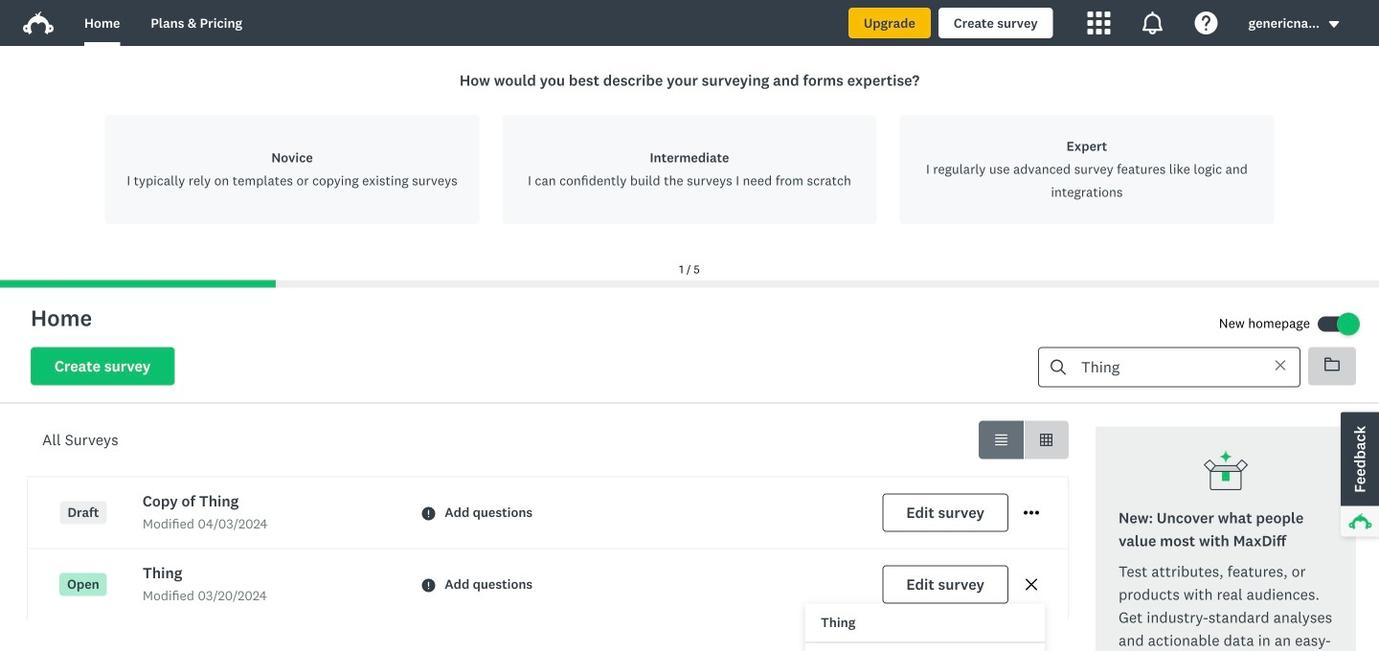 Task type: describe. For each thing, give the bounding box(es) containing it.
close menu image
[[1026, 579, 1037, 591]]

search image
[[1051, 360, 1066, 375]]

search image
[[1051, 360, 1066, 375]]

notification center icon image
[[1141, 11, 1164, 34]]

2 open menu image from the top
[[1024, 511, 1039, 515]]



Task type: locate. For each thing, give the bounding box(es) containing it.
dialog
[[0, 46, 1379, 288]]

open menu image
[[1024, 505, 1039, 521], [1024, 511, 1039, 515]]

1 open menu image from the top
[[1024, 505, 1039, 521]]

group
[[979, 421, 1069, 459]]

dropdown arrow icon image
[[1327, 18, 1341, 31], [1329, 21, 1339, 28]]

warning image
[[422, 507, 435, 520]]

folders image
[[1324, 357, 1340, 372]]

warning image
[[422, 579, 435, 592]]

Search text field
[[1066, 348, 1257, 386]]

brand logo image
[[23, 8, 54, 38], [23, 11, 54, 34]]

folders image
[[1324, 358, 1340, 371]]

menu
[[805, 604, 1045, 651]]

close menu image
[[1024, 577, 1039, 593]]

help icon image
[[1195, 11, 1218, 34]]

max diff icon image
[[1203, 450, 1249, 496]]

1 brand logo image from the top
[[23, 8, 54, 38]]

2 brand logo image from the top
[[23, 11, 54, 34]]

products icon image
[[1088, 11, 1111, 34], [1088, 11, 1111, 34]]

clear search image
[[1274, 359, 1287, 372], [1275, 360, 1285, 370]]



Task type: vqa. For each thing, say whether or not it's contained in the screenshot.
Software and App Customer Feedback with NPS® "image"
no



